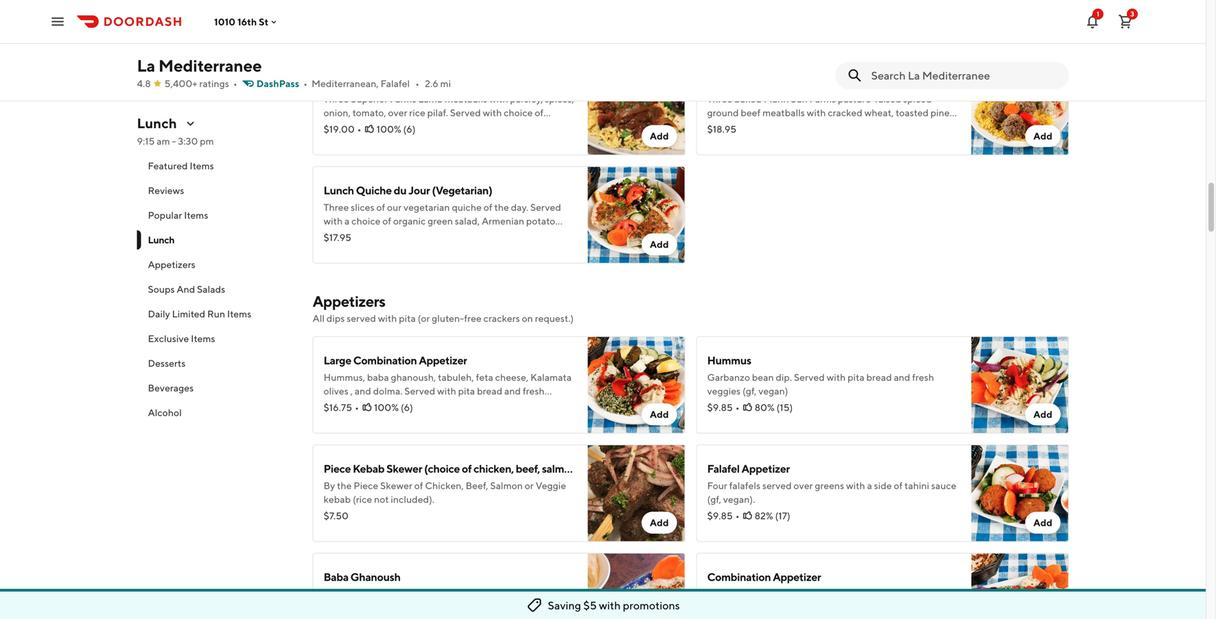 Task type: describe. For each thing, give the bounding box(es) containing it.
$18.95
[[707, 124, 737, 135]]

,
[[351, 386, 353, 397]]

exclusive items button
[[137, 327, 296, 351]]

pita inside combination appetizer hummus, baba ghanoush, and tabuleh. served with pita bread and fresh veggies (vegan).
[[932, 589, 949, 600]]

mediterranee
[[159, 56, 262, 76]]

the inside lunch quiche du jour (vegetarian) three slices of our vegetarian quiche of the day. served with a choice of organic green salad, armenian potato salad, or soup.
[[494, 202, 509, 213]]

daily limited run items
[[148, 309, 251, 320]]

of down the our
[[383, 216, 391, 227]]

5,400+
[[165, 78, 197, 89]]

$9.85 for garbanzo
[[707, 402, 733, 414]]

featured
[[148, 160, 188, 172]]

lunch vegan shawarma plate image
[[972, 0, 1069, 47]]

items for popular items
[[184, 210, 208, 221]]

side
[[874, 481, 892, 492]]

large
[[324, 354, 351, 367]]

with inside lunch quiche du jour (vegetarian) three slices of our vegetarian quiche of the day. served with a choice of organic green salad, armenian potato salad, or soup.
[[324, 216, 343, 227]]

1
[[1097, 10, 1100, 18]]

veggies for baba ghanoush
[[366, 603, 399, 614]]

piece kebab skewer (choice of chicken, beef, salmon or veggie) by the piece skewer of chicken, beef, salmon or veggie kebab (rice not included). $7.50
[[324, 463, 627, 522]]

• left 82%
[[736, 511, 740, 522]]

add for kalamata
[[650, 409, 669, 420]]

of up beef,
[[462, 463, 472, 476]]

dashpass •
[[257, 78, 308, 89]]

pilaf.
[[427, 107, 448, 118]]

100% (6) for lamb
[[377, 124, 416, 135]]

served inside large combination appetizer hummus, baba ghanoush, tabuleh, feta cheese, kalamata olives , and dolma. served with pita bread and fresh veggies.
[[405, 386, 435, 397]]

items for featured items
[[190, 160, 214, 172]]

salad, down rice
[[385, 121, 410, 132]]

kebab
[[324, 494, 351, 506]]

82%
[[755, 511, 774, 522]]

appetizers all dips served with pita (or gluten-free crackers on request.)
[[313, 293, 574, 324]]

5,400+ ratings •
[[165, 78, 237, 89]]

$5
[[584, 600, 597, 613]]

hummus
[[707, 354, 752, 367]]

(vegetarian)
[[432, 184, 493, 197]]

80% (15)
[[755, 402, 793, 414]]

or right salmon
[[579, 463, 589, 476]]

falafels
[[730, 481, 761, 492]]

alcohol
[[148, 407, 182, 419]]

0 vertical spatial falafel
[[381, 78, 410, 89]]

with inside hummus garbanzo bean dip. served with pita bread and fresh veggies (gf, vegan)
[[827, 372, 846, 383]]

popular items button
[[137, 203, 296, 228]]

$17.95
[[324, 232, 351, 243]]

kebab
[[353, 463, 385, 476]]

salad, left the soup.
[[324, 229, 349, 241]]

1010 16th st button
[[214, 16, 280, 27]]

lunch lamb lule image
[[588, 58, 685, 155]]

included).
[[391, 494, 435, 506]]

roasted
[[324, 589, 360, 600]]

notification bell image
[[1085, 13, 1101, 30]]

over inside falafel appetizer four falafels served over greens with a side of tahini sauce (gf, vegan).
[[794, 481, 813, 492]]

fresh inside large combination appetizer hummus, baba ghanoush, tabuleh, feta cheese, kalamata olives , and dolma. served with pita bread and fresh veggies.
[[523, 386, 545, 397]]

jour
[[409, 184, 430, 197]]

beef
[[789, 76, 812, 89]]

dip. inside hummus garbanzo bean dip. served with pita bread and fresh veggies (gf, vegan)
[[776, 372, 792, 383]]

1 vertical spatial piece
[[354, 481, 378, 492]]

served inside hummus garbanzo bean dip. served with pita bread and fresh veggies (gf, vegan)
[[794, 372, 825, 383]]

tabuleh,
[[438, 372, 474, 383]]

potato inside lunch quiche du jour (vegetarian) three slices of our vegetarian quiche of the day. served with a choice of organic green salad, armenian potato salad, or soup.
[[526, 216, 555, 227]]

popular
[[148, 210, 182, 221]]

served inside lunch quiche du jour (vegetarian) three slices of our vegetarian quiche of the day. served with a choice of organic green salad, armenian potato salad, or soup.
[[530, 202, 561, 213]]

16th
[[237, 16, 257, 27]]

(6) for lule
[[403, 124, 416, 135]]

appetizer inside large combination appetizer hummus, baba ghanoush, tabuleh, feta cheese, kalamata olives , and dolma. served with pita bread and fresh veggies.
[[419, 354, 467, 367]]

(17)
[[775, 511, 791, 522]]

lunch for lamb
[[324, 76, 354, 89]]

request.)
[[535, 313, 574, 324]]

(gf).
[[549, 121, 566, 132]]

large combination appetizer image
[[588, 337, 685, 434]]

with inside falafel appetizer four falafels served over greens with a side of tahini sauce (gf, vegan).
[[846, 481, 865, 492]]

add for vegetarian
[[650, 239, 669, 250]]

appetizers for appetizers
[[148, 259, 195, 270]]

by
[[324, 481, 335, 492]]

ratings
[[199, 78, 229, 89]]

lunch lebanese beef kibbeh image
[[972, 58, 1069, 155]]

desserts button
[[137, 351, 296, 376]]

• right dashpass
[[303, 78, 308, 89]]

fresh inside baba ghanoush roasted eggplant and garlic dip. served with pita bread and fresh veggies (gf, vegan).
[[342, 603, 364, 614]]

menus image
[[185, 118, 196, 129]]

(6) for appetizer
[[401, 402, 413, 414]]

reviews button
[[137, 178, 296, 203]]

green inside the lunch lamb lule three superior farms lamb meatballs with parsley, spices, onion, tomato, over rice pilaf. served with choice of organic green salad, armenian potato salad, or soup (gf).
[[358, 121, 383, 132]]

combination inside combination appetizer hummus, baba ghanoush, and tabuleh. served with pita bread and fresh veggies (vegan).
[[707, 571, 771, 584]]

(choice
[[424, 463, 460, 476]]

or inside the lunch lamb lule three superior farms lamb meatballs with parsley, spices, onion, tomato, over rice pilaf. served with choice of organic green salad, armenian potato salad, or soup (gf).
[[515, 121, 524, 132]]

(rice
[[353, 494, 372, 506]]

not
[[374, 494, 389, 506]]

large combination appetizer hummus, baba ghanoush, tabuleh, feta cheese, kalamata olives , and dolma. served with pita bread and fresh veggies.
[[324, 354, 572, 411]]

promotions
[[623, 600, 680, 613]]

crackers
[[484, 313, 520, 324]]

pita inside "appetizers all dips served with pita (or gluten-free crackers on request.)"
[[399, 313, 416, 324]]

of inside falafel appetizer four falafels served over greens with a side of tahini sauce (gf, vegan).
[[894, 481, 903, 492]]

tomato,
[[353, 107, 386, 118]]

salad, left soup
[[488, 121, 513, 132]]

gluten-
[[432, 313, 464, 324]]

veggie
[[536, 481, 566, 492]]

100% for lamb
[[377, 124, 401, 135]]

feta
[[476, 372, 493, 383]]

combination appetizer hummus, baba ghanoush, and tabuleh. served with pita bread and fresh veggies (vegan).
[[707, 571, 949, 614]]

lebanese
[[740, 76, 787, 89]]

3:30
[[178, 136, 198, 147]]

open menu image
[[49, 13, 66, 30]]

100% (6) for combination
[[374, 402, 413, 414]]

9:15 am - 3:30 pm
[[137, 136, 214, 147]]

4.8
[[137, 78, 151, 89]]

appetizers button
[[137, 253, 296, 277]]

2.6
[[425, 78, 439, 89]]

slices
[[351, 202, 375, 213]]

mi
[[440, 78, 451, 89]]

• right $16.75
[[355, 402, 359, 414]]

(gf, inside hummus garbanzo bean dip. served with pita bread and fresh veggies (gf, vegan)
[[743, 386, 757, 397]]

add button for vegetarian
[[642, 234, 677, 256]]

reviews
[[148, 185, 184, 196]]

1 horizontal spatial lamb
[[418, 93, 443, 105]]

kalamata
[[531, 372, 572, 383]]

beef,
[[466, 481, 488, 492]]

popular items
[[148, 210, 208, 221]]

with inside "appetizers all dips served with pita (or gluten-free crackers on request.)"
[[378, 313, 397, 324]]

soup
[[525, 121, 547, 132]]

choice inside lunch quiche du jour (vegetarian) three slices of our vegetarian quiche of the day. served with a choice of organic green salad, armenian potato salad, or soup.
[[352, 216, 381, 227]]

lunch for lebanese
[[707, 76, 738, 89]]

items for exclusive items
[[191, 333, 215, 345]]

served inside falafel appetizer four falafels served over greens with a side of tahini sauce (gf, vegan).
[[763, 481, 792, 492]]

(or
[[418, 313, 430, 324]]

mediterranean,
[[312, 78, 379, 89]]

the inside piece kebab skewer (choice of chicken, beef, salmon or veggie) by the piece skewer of chicken, beef, salmon or veggie kebab (rice not included). $7.50
[[337, 481, 352, 492]]

$9.85 • for appetizer
[[707, 511, 740, 522]]

tabuleh.
[[840, 589, 876, 600]]

and
[[177, 284, 195, 295]]

• left 2.6 at left top
[[415, 78, 420, 89]]

appetizer for falafel
[[742, 463, 790, 476]]

lunch up am
[[137, 115, 177, 131]]

80%
[[755, 402, 775, 414]]

soups and salads
[[148, 284, 225, 295]]

add for fresh
[[1034, 409, 1053, 420]]

combination appetizer image
[[972, 554, 1069, 620]]

$16.75 •
[[324, 402, 359, 414]]

mediterranean, falafel • 2.6 mi
[[312, 78, 451, 89]]

-
[[172, 136, 176, 147]]

0 horizontal spatial piece
[[324, 463, 351, 476]]

la mediterranee
[[137, 56, 262, 76]]

combination inside large combination appetizer hummus, baba ghanoush, tabuleh, feta cheese, kalamata olives , and dolma. served with pita bread and fresh veggies.
[[353, 354, 417, 367]]

bread inside large combination appetizer hummus, baba ghanoush, tabuleh, feta cheese, kalamata olives , and dolma. served with pita bread and fresh veggies.
[[477, 386, 503, 397]]

bean
[[752, 372, 774, 383]]

(vegan).
[[812, 603, 848, 614]]



Task type: locate. For each thing, give the bounding box(es) containing it.
organic down onion,
[[324, 121, 356, 132]]

hummus garbanzo bean dip. served with pita bread and fresh veggies (gf, vegan)
[[707, 354, 934, 397]]

0 vertical spatial lamb
[[356, 76, 384, 89]]

bread inside hummus garbanzo bean dip. served with pita bread and fresh veggies (gf, vegan)
[[867, 372, 892, 383]]

dip. inside baba ghanoush roasted eggplant and garlic dip. served with pita bread and fresh veggies (gf, vegan).
[[447, 589, 463, 600]]

0 vertical spatial hummus,
[[324, 372, 365, 383]]

st
[[259, 16, 269, 27]]

piece up (rice
[[354, 481, 378, 492]]

day.
[[511, 202, 529, 213]]

green down vegetarian
[[428, 216, 453, 227]]

appetizer up falafels
[[742, 463, 790, 476]]

served right bean
[[794, 372, 825, 383]]

add for side
[[1034, 518, 1053, 529]]

onion,
[[324, 107, 351, 118]]

Item Search search field
[[872, 68, 1058, 83]]

or left soup
[[515, 121, 524, 132]]

0 horizontal spatial appetizers
[[148, 259, 195, 270]]

(gf, inside falafel appetizer four falafels served over greens with a side of tahini sauce (gf, vegan).
[[707, 494, 721, 506]]

add for veggie)
[[650, 518, 669, 529]]

beverages button
[[137, 376, 296, 401]]

3 items, open order cart image
[[1118, 13, 1134, 30]]

over left greens
[[794, 481, 813, 492]]

armenian inside the lunch lamb lule three superior farms lamb meatballs with parsley, spices, onion, tomato, over rice pilaf. served with choice of organic green salad, armenian potato salad, or soup (gf).
[[412, 121, 455, 132]]

ghanoush,
[[391, 372, 436, 383], [775, 589, 820, 600]]

dip. right garlic
[[447, 589, 463, 600]]

falafel up four
[[707, 463, 740, 476]]

of right quiche
[[484, 202, 493, 213]]

of left the our
[[376, 202, 385, 213]]

appetizers up soups
[[148, 259, 195, 270]]

1 vertical spatial ghanoush,
[[775, 589, 820, 600]]

with inside combination appetizer hummus, baba ghanoush, and tabuleh. served with pita bread and fresh veggies (vegan).
[[911, 589, 930, 600]]

1 horizontal spatial falafel
[[707, 463, 740, 476]]

featured items button
[[137, 154, 296, 178]]

0 horizontal spatial veggies
[[366, 603, 399, 614]]

served inside baba ghanoush roasted eggplant and garlic dip. served with pita bread and fresh veggies (gf, vegan).
[[465, 589, 496, 600]]

items down pm
[[190, 160, 214, 172]]

lunch up onion,
[[324, 76, 354, 89]]

$9.85 • for garbanzo
[[707, 402, 740, 414]]

du
[[394, 184, 407, 197]]

salad, down quiche
[[455, 216, 480, 227]]

1 vertical spatial over
[[794, 481, 813, 492]]

choice inside the lunch lamb lule three superior farms lamb meatballs with parsley, spices, onion, tomato, over rice pilaf. served with choice of organic green salad, armenian potato salad, or soup (gf).
[[504, 107, 533, 118]]

lunch for quiche
[[324, 184, 354, 197]]

(gf, inside baba ghanoush roasted eggplant and garlic dip. served with pita bread and fresh veggies (gf, vegan).
[[401, 603, 415, 614]]

hummus,
[[324, 372, 365, 383], [707, 589, 749, 600]]

or left the soup.
[[351, 229, 359, 241]]

choice down "slices"
[[352, 216, 381, 227]]

la
[[137, 56, 155, 76]]

kibbeh
[[814, 76, 849, 89]]

falafel appetizer four falafels served over greens with a side of tahini sauce (gf, vegan).
[[707, 463, 957, 506]]

0 horizontal spatial lamb
[[356, 76, 384, 89]]

appetizers inside button
[[148, 259, 195, 270]]

1 vertical spatial appetizer
[[742, 463, 790, 476]]

falafel inside falafel appetizer four falafels served over greens with a side of tahini sauce (gf, vegan).
[[707, 463, 740, 476]]

0 vertical spatial choice
[[504, 107, 533, 118]]

dashpass
[[257, 78, 299, 89]]

items
[[190, 160, 214, 172], [184, 210, 208, 221], [227, 309, 251, 320], [191, 333, 215, 345]]

$7.50
[[324, 511, 349, 522]]

organic
[[324, 121, 356, 132], [393, 216, 426, 227]]

$9.85 for appetizer
[[707, 511, 733, 522]]

lunch quiche du jour (vegetarian) three slices of our vegetarian quiche of the day. served with a choice of organic green salad, armenian potato salad, or soup.
[[324, 184, 561, 241]]

1 vertical spatial hummus,
[[707, 589, 749, 600]]

vegan). inside falafel appetizer four falafels served over greens with a side of tahini sauce (gf, vegan).
[[723, 494, 755, 506]]

pita inside baba ghanoush roasted eggplant and garlic dip. served with pita bread and fresh veggies (gf, vegan).
[[519, 589, 536, 600]]

armenian down day.
[[482, 216, 524, 227]]

0 horizontal spatial green
[[358, 121, 383, 132]]

1 $9.85 • from the top
[[707, 402, 740, 414]]

0 vertical spatial 100% (6)
[[377, 124, 416, 135]]

1 horizontal spatial veggies
[[707, 386, 741, 397]]

fresh
[[913, 372, 934, 383], [523, 386, 545, 397], [342, 603, 364, 614], [753, 603, 775, 614]]

of up soup
[[535, 107, 544, 118]]

2 vertical spatial (gf,
[[401, 603, 415, 614]]

quiche
[[356, 184, 392, 197]]

veggies
[[707, 386, 741, 397], [366, 603, 399, 614], [777, 603, 810, 614]]

1 vertical spatial vegan).
[[417, 603, 449, 614]]

1 vertical spatial served
[[763, 481, 792, 492]]

1 horizontal spatial baba
[[751, 589, 773, 600]]

1 vertical spatial skewer
[[380, 481, 413, 492]]

organic inside lunch quiche du jour (vegetarian) three slices of our vegetarian quiche of the day. served with a choice of organic green salad, armenian potato salad, or soup.
[[393, 216, 426, 227]]

with
[[489, 93, 508, 105], [483, 107, 502, 118], [324, 216, 343, 227], [378, 313, 397, 324], [827, 372, 846, 383], [437, 386, 456, 397], [846, 481, 865, 492], [498, 589, 517, 600], [911, 589, 930, 600], [599, 600, 621, 613]]

veggies down eggplant
[[366, 603, 399, 614]]

ghanoush, up dolma.
[[391, 372, 436, 383]]

veggies left '(vegan).'
[[777, 603, 810, 614]]

green
[[358, 121, 383, 132], [428, 216, 453, 227]]

$19.00 •
[[324, 124, 362, 135]]

0 horizontal spatial over
[[388, 107, 407, 118]]

hummus, inside combination appetizer hummus, baba ghanoush, and tabuleh. served with pita bread and fresh veggies (vegan).
[[707, 589, 749, 600]]

lunch plant-based lamb kibbeh image
[[588, 0, 685, 47]]

soups
[[148, 284, 175, 295]]

salmon
[[542, 463, 577, 476]]

(6) down rice
[[403, 124, 416, 135]]

0 horizontal spatial organic
[[324, 121, 356, 132]]

three inside lunch quiche du jour (vegetarian) three slices of our vegetarian quiche of the day. served with a choice of organic green salad, armenian potato salad, or soup.
[[324, 202, 349, 213]]

1 horizontal spatial ghanoush,
[[775, 589, 820, 600]]

1 horizontal spatial over
[[794, 481, 813, 492]]

1 vertical spatial potato
[[526, 216, 555, 227]]

0 horizontal spatial combination
[[353, 354, 417, 367]]

over
[[388, 107, 407, 118], [794, 481, 813, 492]]

skewer up included).
[[387, 463, 422, 476]]

pita inside hummus garbanzo bean dip. served with pita bread and fresh veggies (gf, vegan)
[[848, 372, 865, 383]]

add button for kalamata
[[642, 404, 677, 426]]

3
[[1131, 10, 1135, 18]]

served right dolma.
[[405, 386, 435, 397]]

0 vertical spatial organic
[[324, 121, 356, 132]]

veggies inside hummus garbanzo bean dip. served with pita bread and fresh veggies (gf, vegan)
[[707, 386, 741, 397]]

served down meatballs
[[450, 107, 481, 118]]

0 horizontal spatial the
[[337, 481, 352, 492]]

1 vertical spatial falafel
[[707, 463, 740, 476]]

of right side
[[894, 481, 903, 492]]

garbanzo
[[707, 372, 750, 383]]

0 vertical spatial armenian
[[412, 121, 455, 132]]

0 vertical spatial (6)
[[403, 124, 416, 135]]

served right garlic
[[465, 589, 496, 600]]

100% (6) down dolma.
[[374, 402, 413, 414]]

100% (6)
[[377, 124, 416, 135], [374, 402, 413, 414]]

served right day.
[[530, 202, 561, 213]]

three left "slices"
[[324, 202, 349, 213]]

a left side
[[867, 481, 872, 492]]

three up onion,
[[324, 93, 349, 105]]

chicken,
[[474, 463, 514, 476]]

appetizer for combination
[[773, 571, 821, 584]]

spices,
[[545, 93, 574, 105]]

lunch quiche du jour (vegetarian) image
[[588, 166, 685, 264]]

served inside the lunch lamb lule three superior farms lamb meatballs with parsley, spices, onion, tomato, over rice pilaf. served with choice of organic green salad, armenian potato salad, or soup (gf).
[[450, 107, 481, 118]]

1 horizontal spatial choice
[[504, 107, 533, 118]]

baba inside large combination appetizer hummus, baba ghanoush, tabuleh, feta cheese, kalamata olives , and dolma. served with pita bread and fresh veggies.
[[367, 372, 389, 383]]

and
[[894, 372, 911, 383], [355, 386, 371, 397], [505, 386, 521, 397], [403, 589, 419, 600], [822, 589, 838, 600], [324, 603, 340, 614], [735, 603, 751, 614]]

1 vertical spatial organic
[[393, 216, 426, 227]]

1 vertical spatial choice
[[352, 216, 381, 227]]

hummus image
[[972, 337, 1069, 434]]

1 horizontal spatial (gf,
[[707, 494, 721, 506]]

fresh inside hummus garbanzo bean dip. served with pita bread and fresh veggies (gf, vegan)
[[913, 372, 934, 383]]

the right 'by'
[[337, 481, 352, 492]]

bread inside baba ghanoush roasted eggplant and garlic dip. served with pita bread and fresh veggies (gf, vegan).
[[538, 589, 563, 600]]

2 $9.85 from the top
[[707, 511, 733, 522]]

0 horizontal spatial falafel
[[381, 78, 410, 89]]

ghanoush, inside large combination appetizer hummus, baba ghanoush, tabuleh, feta cheese, kalamata olives , and dolma. served with pita bread and fresh veggies.
[[391, 372, 436, 383]]

fresh inside combination appetizer hummus, baba ghanoush, and tabuleh. served with pita bread and fresh veggies (vegan).
[[753, 603, 775, 614]]

2 vertical spatial appetizer
[[773, 571, 821, 584]]

ghanoush, up '(vegan).'
[[775, 589, 820, 600]]

1 horizontal spatial hummus,
[[707, 589, 749, 600]]

vegan). down garlic
[[417, 603, 449, 614]]

1 vertical spatial green
[[428, 216, 453, 227]]

vegan). inside baba ghanoush roasted eggplant and garlic dip. served with pita bread and fresh veggies (gf, vegan).
[[417, 603, 449, 614]]

1 vertical spatial three
[[324, 202, 349, 213]]

on
[[522, 313, 533, 324]]

am
[[157, 136, 170, 147]]

100% (6) down rice
[[377, 124, 416, 135]]

veggies for combination appetizer
[[777, 603, 810, 614]]

0 horizontal spatial vegan).
[[417, 603, 449, 614]]

1 horizontal spatial green
[[428, 216, 453, 227]]

lunch inside lunch quiche du jour (vegetarian) three slices of our vegetarian quiche of the day. served with a choice of organic green salad, armenian potato salad, or soup.
[[324, 184, 354, 197]]

0 horizontal spatial choice
[[352, 216, 381, 227]]

beef,
[[516, 463, 540, 476]]

limited
[[172, 309, 205, 320]]

0 vertical spatial $9.85 •
[[707, 402, 740, 414]]

baba ghanoush image
[[588, 554, 685, 620]]

items right run
[[227, 309, 251, 320]]

1 horizontal spatial organic
[[393, 216, 426, 227]]

hummus, inside large combination appetizer hummus, baba ghanoush, tabuleh, feta cheese, kalamata olives , and dolma. served with pita bread and fresh veggies.
[[324, 372, 365, 383]]

served inside "appetizers all dips served with pita (or gluten-free crackers on request.)"
[[347, 313, 376, 324]]

0 horizontal spatial potato
[[457, 121, 486, 132]]

1 horizontal spatial served
[[763, 481, 792, 492]]

run
[[207, 309, 225, 320]]

0 horizontal spatial hummus,
[[324, 372, 365, 383]]

0 vertical spatial 100%
[[377, 124, 401, 135]]

ghanoush
[[351, 571, 401, 584]]

lamb up superior
[[356, 76, 384, 89]]

bread inside combination appetizer hummus, baba ghanoush, and tabuleh. served with pita bread and fresh veggies (vegan).
[[707, 603, 733, 614]]

2 $9.85 • from the top
[[707, 511, 740, 522]]

quiche
[[452, 202, 482, 213]]

$16.75
[[324, 402, 352, 414]]

served right 'dips'
[[347, 313, 376, 324]]

1 horizontal spatial a
[[867, 481, 872, 492]]

0 vertical spatial green
[[358, 121, 383, 132]]

soup.
[[361, 229, 385, 241]]

(6)
[[403, 124, 416, 135], [401, 402, 413, 414]]

lunch inside the lunch lamb lule three superior farms lamb meatballs with parsley, spices, onion, tomato, over rice pilaf. served with choice of organic green salad, armenian potato salad, or soup (gf).
[[324, 76, 354, 89]]

salads
[[197, 284, 225, 295]]

or down the beef,
[[525, 481, 534, 492]]

0 vertical spatial combination
[[353, 354, 417, 367]]

1 vertical spatial 100%
[[374, 402, 399, 414]]

1 vertical spatial $9.85 •
[[707, 511, 740, 522]]

1 vertical spatial $9.85
[[707, 511, 733, 522]]

add button for fresh
[[1026, 404, 1061, 426]]

0 horizontal spatial served
[[347, 313, 376, 324]]

parsley,
[[510, 93, 543, 105]]

falafel up farms
[[381, 78, 410, 89]]

• down tomato,
[[358, 124, 362, 135]]

with inside large combination appetizer hummus, baba ghanoush, tabuleh, feta cheese, kalamata olives , and dolma. served with pita bread and fresh veggies.
[[437, 386, 456, 397]]

vegan). down falafels
[[723, 494, 755, 506]]

$9.85 • down garbanzo
[[707, 402, 740, 414]]

veggies inside baba ghanoush roasted eggplant and garlic dip. served with pita bread and fresh veggies (gf, vegan).
[[366, 603, 399, 614]]

0 vertical spatial served
[[347, 313, 376, 324]]

daily limited run items button
[[137, 302, 296, 327]]

1 vertical spatial armenian
[[482, 216, 524, 227]]

1 horizontal spatial combination
[[707, 571, 771, 584]]

a inside lunch quiche du jour (vegetarian) three slices of our vegetarian quiche of the day. served with a choice of organic green salad, armenian potato salad, or soup.
[[345, 216, 350, 227]]

a inside falafel appetizer four falafels served over greens with a side of tahini sauce (gf, vegan).
[[867, 481, 872, 492]]

salmon
[[490, 481, 523, 492]]

piece kebab skewer (choice of chicken, beef, salmon or veggie) image
[[588, 445, 685, 543]]

items inside button
[[227, 309, 251, 320]]

featured items
[[148, 160, 214, 172]]

1 horizontal spatial potato
[[526, 216, 555, 227]]

0 vertical spatial potato
[[457, 121, 486, 132]]

0 horizontal spatial armenian
[[412, 121, 455, 132]]

appetizers for appetizers all dips served with pita (or gluten-free crackers on request.)
[[313, 293, 386, 311]]

1 three from the top
[[324, 93, 349, 105]]

lunch left the lebanese
[[707, 76, 738, 89]]

and inside hummus garbanzo bean dip. served with pita bread and fresh veggies (gf, vegan)
[[894, 372, 911, 383]]

$9.85 • down four
[[707, 511, 740, 522]]

0 vertical spatial piece
[[324, 463, 351, 476]]

green inside lunch quiche du jour (vegetarian) three slices of our vegetarian quiche of the day. served with a choice of organic green salad, armenian potato salad, or soup.
[[428, 216, 453, 227]]

appetizer inside combination appetizer hummus, baba ghanoush, and tabuleh. served with pita bread and fresh veggies (vegan).
[[773, 571, 821, 584]]

falafel appetizer image
[[972, 445, 1069, 543]]

0 horizontal spatial baba
[[367, 372, 389, 383]]

2 horizontal spatial (gf,
[[743, 386, 757, 397]]

1 vertical spatial baba
[[751, 589, 773, 600]]

or inside lunch quiche du jour (vegetarian) three slices of our vegetarian quiche of the day. served with a choice of organic green salad, armenian potato salad, or soup.
[[351, 229, 359, 241]]

0 vertical spatial $9.85
[[707, 402, 733, 414]]

potato down meatballs
[[457, 121, 486, 132]]

appetizer inside falafel appetizer four falafels served over greens with a side of tahini sauce (gf, vegan).
[[742, 463, 790, 476]]

bread
[[867, 372, 892, 383], [477, 386, 503, 397], [538, 589, 563, 600], [707, 603, 733, 614]]

0 horizontal spatial a
[[345, 216, 350, 227]]

armenian inside lunch quiche du jour (vegetarian) three slices of our vegetarian quiche of the day. served with a choice of organic green salad, armenian potato salad, or soup.
[[482, 216, 524, 227]]

1 vertical spatial (gf,
[[707, 494, 721, 506]]

100% down tomato,
[[377, 124, 401, 135]]

served up 82% (17) at the bottom right of page
[[763, 481, 792, 492]]

• left 80%
[[736, 402, 740, 414]]

9:15
[[137, 136, 155, 147]]

vegetarian
[[404, 202, 450, 213]]

organic down the our
[[393, 216, 426, 227]]

1 vertical spatial appetizers
[[313, 293, 386, 311]]

with inside baba ghanoush roasted eggplant and garlic dip. served with pita bread and fresh veggies (gf, vegan).
[[498, 589, 517, 600]]

100% for combination
[[374, 402, 399, 414]]

1 $9.85 from the top
[[707, 402, 733, 414]]

veggies down garbanzo
[[707, 386, 741, 397]]

sauce
[[932, 481, 957, 492]]

1 vertical spatial (6)
[[401, 402, 413, 414]]

the left day.
[[494, 202, 509, 213]]

eggplant
[[362, 589, 401, 600]]

lunch up "slices"
[[324, 184, 354, 197]]

1 vertical spatial 100% (6)
[[374, 402, 413, 414]]

$19.00
[[324, 124, 355, 135]]

0 vertical spatial skewer
[[387, 463, 422, 476]]

organic inside the lunch lamb lule three superior farms lamb meatballs with parsley, spices, onion, tomato, over rice pilaf. served with choice of organic green salad, armenian potato salad, or soup (gf).
[[324, 121, 356, 132]]

1 vertical spatial combination
[[707, 571, 771, 584]]

0 vertical spatial ghanoush,
[[391, 372, 436, 383]]

0 vertical spatial vegan).
[[723, 494, 755, 506]]

items down daily limited run items
[[191, 333, 215, 345]]

0 horizontal spatial dip.
[[447, 589, 463, 600]]

three inside the lunch lamb lule three superior farms lamb meatballs with parsley, spices, onion, tomato, over rice pilaf. served with choice of organic green salad, armenian potato salad, or soup (gf).
[[324, 93, 349, 105]]

(gf,
[[743, 386, 757, 397], [707, 494, 721, 506], [401, 603, 415, 614]]

appetizer up '(vegan).'
[[773, 571, 821, 584]]

served inside combination appetizer hummus, baba ghanoush, and tabuleh. served with pita bread and fresh veggies (vegan).
[[878, 589, 909, 600]]

(6) down dolma.
[[401, 402, 413, 414]]

0 horizontal spatial ghanoush,
[[391, 372, 436, 383]]

beverages
[[148, 383, 194, 394]]

1 vertical spatial lamb
[[418, 93, 443, 105]]

lamb down 2.6 at left top
[[418, 93, 443, 105]]

items right popular
[[184, 210, 208, 221]]

vegan).
[[723, 494, 755, 506], [417, 603, 449, 614]]

pita inside large combination appetizer hummus, baba ghanoush, tabuleh, feta cheese, kalamata olives , and dolma. served with pita bread and fresh veggies.
[[458, 386, 475, 397]]

combination up dolma.
[[353, 354, 417, 367]]

100% down dolma.
[[374, 402, 399, 414]]

$9.85 down garbanzo
[[707, 402, 733, 414]]

chicken,
[[425, 481, 464, 492]]

salad,
[[385, 121, 410, 132], [488, 121, 513, 132], [455, 216, 480, 227], [324, 229, 349, 241]]

exclusive
[[148, 333, 189, 345]]

• right ratings
[[233, 78, 237, 89]]

exclusive items
[[148, 333, 215, 345]]

add button for veggie)
[[642, 512, 677, 534]]

saving $5 with promotions
[[548, 600, 680, 613]]

three
[[324, 93, 349, 105], [324, 202, 349, 213]]

dip. up vegan)
[[776, 372, 792, 383]]

armenian down the pilaf.
[[412, 121, 455, 132]]

over inside the lunch lamb lule three superior farms lamb meatballs with parsley, spices, onion, tomato, over rice pilaf. served with choice of organic green salad, armenian potato salad, or soup (gf).
[[388, 107, 407, 118]]

0 vertical spatial baba
[[367, 372, 389, 383]]

combination down 82%
[[707, 571, 771, 584]]

0 vertical spatial a
[[345, 216, 350, 227]]

0 vertical spatial the
[[494, 202, 509, 213]]

1 horizontal spatial appetizers
[[313, 293, 386, 311]]

potato inside the lunch lamb lule three superior farms lamb meatballs with parsley, spices, onion, tomato, over rice pilaf. served with choice of organic green salad, armenian potato salad, or soup (gf).
[[457, 121, 486, 132]]

ghanoush, inside combination appetizer hummus, baba ghanoush, and tabuleh. served with pita bread and fresh veggies (vegan).
[[775, 589, 820, 600]]

$9.85 down four
[[707, 511, 733, 522]]

choice down parsley,
[[504, 107, 533, 118]]

1 vertical spatial dip.
[[447, 589, 463, 600]]

greens
[[815, 481, 845, 492]]

2 three from the top
[[324, 202, 349, 213]]

potato down day.
[[526, 216, 555, 227]]

all
[[313, 313, 325, 324]]

1 horizontal spatial armenian
[[482, 216, 524, 227]]

lunch down popular
[[148, 234, 175, 246]]

over down farms
[[388, 107, 407, 118]]

skewer up "not"
[[380, 481, 413, 492]]

a up $17.95
[[345, 216, 350, 227]]

appetizer up tabuleh,
[[419, 354, 467, 367]]

1 horizontal spatial vegan).
[[723, 494, 755, 506]]

green down tomato,
[[358, 121, 383, 132]]

0 vertical spatial dip.
[[776, 372, 792, 383]]

100%
[[377, 124, 401, 135], [374, 402, 399, 414]]

1 vertical spatial the
[[337, 481, 352, 492]]

2 horizontal spatial veggies
[[777, 603, 810, 614]]

lunch lebanese beef kibbeh
[[707, 76, 849, 89]]

0 vertical spatial appetizer
[[419, 354, 467, 367]]

0 vertical spatial over
[[388, 107, 407, 118]]

0 vertical spatial (gf,
[[743, 386, 757, 397]]

saving
[[548, 600, 581, 613]]

of up included).
[[414, 481, 423, 492]]

veggies inside combination appetizer hummus, baba ghanoush, and tabuleh. served with pita bread and fresh veggies (vegan).
[[777, 603, 810, 614]]

piece up 'by'
[[324, 463, 351, 476]]

0 horizontal spatial (gf,
[[401, 603, 415, 614]]

dips
[[327, 313, 345, 324]]

1 horizontal spatial piece
[[354, 481, 378, 492]]

served right tabuleh.
[[878, 589, 909, 600]]

desserts
[[148, 358, 186, 369]]

baba inside combination appetizer hummus, baba ghanoush, and tabuleh. served with pita bread and fresh veggies (vegan).
[[751, 589, 773, 600]]

appetizers inside "appetizers all dips served with pita (or gluten-free crackers on request.)"
[[313, 293, 386, 311]]

appetizers up 'dips'
[[313, 293, 386, 311]]

of inside the lunch lamb lule three superior farms lamb meatballs with parsley, spices, onion, tomato, over rice pilaf. served with choice of organic green salad, armenian potato salad, or soup (gf).
[[535, 107, 544, 118]]

0 vertical spatial three
[[324, 93, 349, 105]]

four
[[707, 481, 728, 492]]

1 horizontal spatial the
[[494, 202, 509, 213]]

add button for side
[[1026, 512, 1061, 534]]

1 vertical spatial a
[[867, 481, 872, 492]]

1 horizontal spatial dip.
[[776, 372, 792, 383]]



Task type: vqa. For each thing, say whether or not it's contained in the screenshot.


